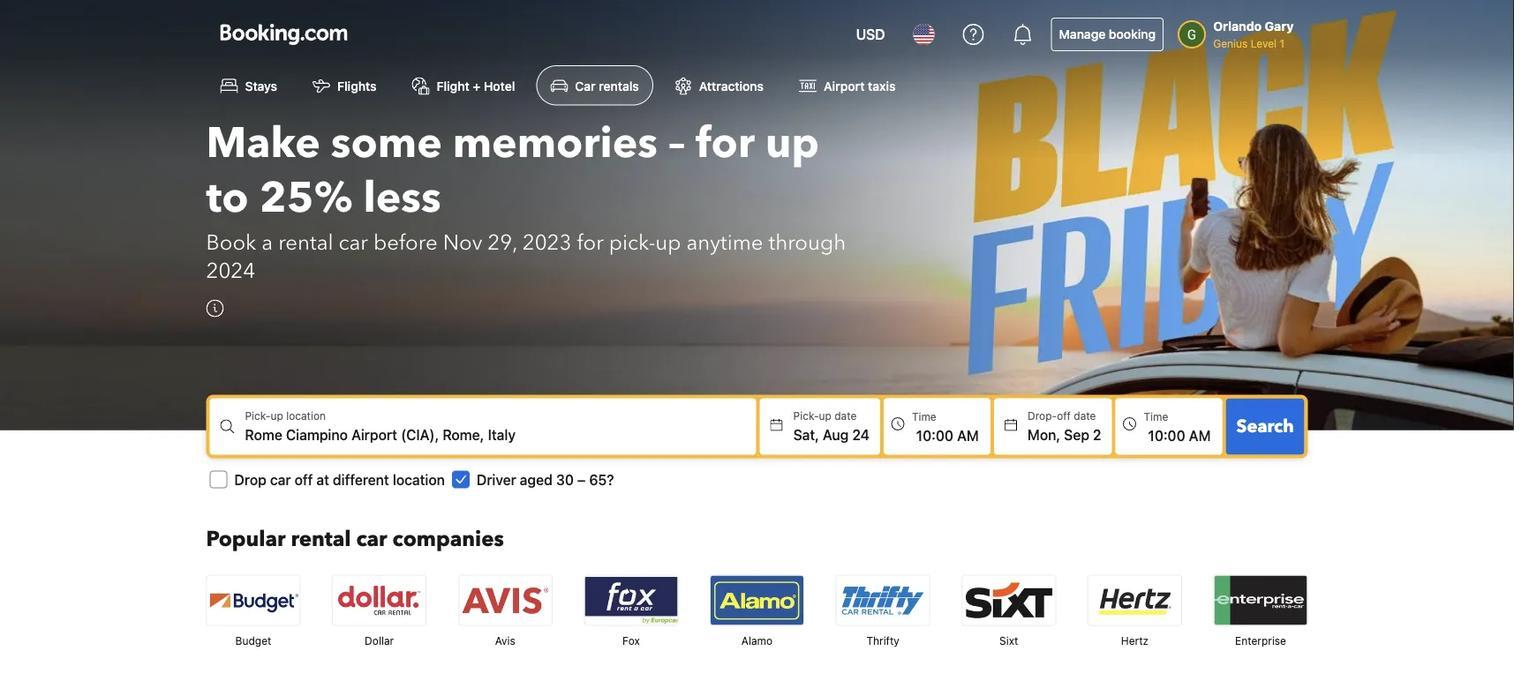 Task type: locate. For each thing, give the bounding box(es) containing it.
rentals
[[599, 78, 639, 93]]

0 horizontal spatial for
[[577, 229, 604, 258]]

level
[[1251, 37, 1277, 49]]

– for for
[[669, 114, 686, 172]]

0 horizontal spatial date
[[835, 410, 857, 422]]

2 date from the left
[[1074, 410, 1097, 422]]

driver
[[477, 471, 516, 488]]

Pick-up location field
[[245, 424, 757, 445]]

airport taxis link
[[785, 65, 910, 105]]

before
[[374, 229, 438, 258]]

location up at
[[286, 410, 326, 422]]

thrifty
[[867, 635, 900, 648]]

aug
[[823, 426, 849, 443]]

pick-up date sat, aug 24
[[794, 410, 870, 443]]

off up sep
[[1057, 410, 1071, 422]]

– inside make some memories – for up to 25% less book a rental car before nov 29, 2023 for pick-up anytime through 2024
[[669, 114, 686, 172]]

drop
[[235, 471, 267, 488]]

some
[[331, 114, 442, 172]]

driver aged 30 – 65?
[[477, 471, 614, 488]]

car inside make some memories – for up to 25% less book a rental car before nov 29, 2023 for pick-up anytime through 2024
[[339, 229, 368, 258]]

sixt
[[1000, 635, 1019, 648]]

1 horizontal spatial for
[[696, 114, 755, 172]]

rental right a
[[278, 229, 333, 258]]

hotel
[[484, 78, 515, 93]]

avis logo image
[[459, 576, 552, 626]]

0 vertical spatial car
[[339, 229, 368, 258]]

stays link
[[206, 65, 292, 105]]

0 vertical spatial location
[[286, 410, 326, 422]]

pick- up drop
[[245, 410, 271, 422]]

65?
[[589, 471, 614, 488]]

usd
[[856, 26, 886, 43]]

– right 30
[[578, 471, 586, 488]]

–
[[669, 114, 686, 172], [578, 471, 586, 488]]

for left pick-
[[577, 229, 604, 258]]

1 horizontal spatial –
[[669, 114, 686, 172]]

different
[[333, 471, 389, 488]]

memories
[[453, 114, 658, 172]]

for down attractions
[[696, 114, 755, 172]]

book
[[206, 229, 256, 258]]

nov
[[443, 229, 483, 258]]

rental
[[278, 229, 333, 258], [291, 525, 351, 555]]

date
[[835, 410, 857, 422], [1074, 410, 1097, 422]]

off left at
[[295, 471, 313, 488]]

less
[[363, 169, 441, 227]]

1 vertical spatial for
[[577, 229, 604, 258]]

flights
[[338, 78, 377, 93]]

0 vertical spatial off
[[1057, 410, 1071, 422]]

pick- inside pick-up date sat, aug 24
[[794, 410, 819, 422]]

flight + hotel
[[437, 78, 515, 93]]

hertz logo image
[[1089, 576, 1182, 626]]

1 vertical spatial –
[[578, 471, 586, 488]]

1 pick- from the left
[[245, 410, 271, 422]]

1
[[1280, 37, 1285, 49]]

0 horizontal spatial off
[[295, 471, 313, 488]]

date up sep
[[1074, 410, 1097, 422]]

see terms and conditions for more information image
[[206, 300, 224, 317], [206, 300, 224, 317]]

rental inside make some memories – for up to 25% less book a rental car before nov 29, 2023 for pick-up anytime through 2024
[[278, 229, 333, 258]]

car rentals link
[[537, 65, 653, 105]]

drop car off at different location
[[235, 471, 445, 488]]

booking.com online hotel reservations image
[[220, 24, 348, 45]]

0 horizontal spatial –
[[578, 471, 586, 488]]

attractions
[[699, 78, 764, 93]]

1 date from the left
[[835, 410, 857, 422]]

1 horizontal spatial pick-
[[794, 410, 819, 422]]

location right different
[[393, 471, 445, 488]]

0 horizontal spatial pick-
[[245, 410, 271, 422]]

date inside drop-off date mon, sep 2
[[1074, 410, 1097, 422]]

location
[[286, 410, 326, 422], [393, 471, 445, 488]]

make some memories – for up to 25% less book a rental car before nov 29, 2023 for pick-up anytime through 2024
[[206, 114, 846, 286]]

make
[[206, 114, 320, 172]]

2 pick- from the left
[[794, 410, 819, 422]]

car right drop
[[270, 471, 291, 488]]

popular
[[206, 525, 286, 555]]

budget
[[235, 635, 272, 648]]

a
[[262, 229, 273, 258]]

genius
[[1214, 37, 1248, 49]]

pick-
[[245, 410, 271, 422], [794, 410, 819, 422]]

car
[[339, 229, 368, 258], [270, 471, 291, 488], [356, 525, 387, 555]]

flight + hotel link
[[398, 65, 529, 105]]

anytime
[[687, 229, 764, 258]]

2023
[[523, 229, 572, 258]]

car left before at the top of the page
[[339, 229, 368, 258]]

enterprise
[[1236, 635, 1287, 648]]

pick-up location
[[245, 410, 326, 422]]

off
[[1057, 410, 1071, 422], [295, 471, 313, 488]]

rental down at
[[291, 525, 351, 555]]

date inside pick-up date sat, aug 24
[[835, 410, 857, 422]]

alamo
[[742, 635, 773, 648]]

1 horizontal spatial location
[[393, 471, 445, 488]]

– for 65?
[[578, 471, 586, 488]]

enterprise logo image
[[1215, 576, 1308, 626]]

1 horizontal spatial date
[[1074, 410, 1097, 422]]

dollar
[[365, 635, 394, 648]]

0 horizontal spatial location
[[286, 410, 326, 422]]

companies
[[393, 525, 504, 555]]

sixt logo image
[[963, 576, 1056, 626]]

0 vertical spatial rental
[[278, 229, 333, 258]]

1 vertical spatial location
[[393, 471, 445, 488]]

off inside drop-off date mon, sep 2
[[1057, 410, 1071, 422]]

1 horizontal spatial off
[[1057, 410, 1071, 422]]

pick- up the sat,
[[794, 410, 819, 422]]

date up aug
[[835, 410, 857, 422]]

up
[[766, 114, 820, 172], [656, 229, 682, 258], [271, 410, 283, 422], [819, 410, 832, 422]]

booking
[[1109, 27, 1156, 42]]

– down the attractions link
[[669, 114, 686, 172]]

for
[[696, 114, 755, 172], [577, 229, 604, 258]]

car down different
[[356, 525, 387, 555]]

2
[[1094, 426, 1102, 443]]

usd button
[[846, 13, 896, 56]]

0 vertical spatial –
[[669, 114, 686, 172]]

manage booking
[[1060, 27, 1156, 42]]



Task type: vqa. For each thing, say whether or not it's contained in the screenshot.
up
yes



Task type: describe. For each thing, give the bounding box(es) containing it.
aged
[[520, 471, 553, 488]]

drop-off date mon, sep 2
[[1028, 410, 1102, 443]]

orlando gary genius level 1
[[1214, 19, 1294, 49]]

through
[[769, 229, 846, 258]]

manage booking link
[[1052, 18, 1164, 51]]

24
[[853, 426, 870, 443]]

up inside pick-up date sat, aug 24
[[819, 410, 832, 422]]

2024
[[206, 257, 255, 286]]

stays
[[245, 78, 277, 93]]

sat,
[[794, 426, 820, 443]]

29,
[[488, 229, 517, 258]]

sep
[[1065, 426, 1090, 443]]

airport taxis
[[824, 78, 896, 93]]

taxis
[[868, 78, 896, 93]]

date for sep
[[1074, 410, 1097, 422]]

popular rental car companies
[[206, 525, 504, 555]]

1 vertical spatial off
[[295, 471, 313, 488]]

attractions link
[[660, 65, 778, 105]]

pick-
[[609, 229, 656, 258]]

manage
[[1060, 27, 1106, 42]]

car rentals
[[575, 78, 639, 93]]

budget logo image
[[207, 576, 300, 626]]

airport
[[824, 78, 865, 93]]

avis
[[495, 635, 516, 648]]

hertz
[[1122, 635, 1149, 648]]

fox
[[623, 635, 640, 648]]

0 vertical spatial for
[[696, 114, 755, 172]]

flight
[[437, 78, 470, 93]]

2 vertical spatial car
[[356, 525, 387, 555]]

pick- for pick-up location
[[245, 410, 271, 422]]

drop-
[[1028, 410, 1057, 422]]

1 vertical spatial rental
[[291, 525, 351, 555]]

alamo logo image
[[711, 576, 804, 626]]

25%
[[259, 169, 353, 227]]

flights link
[[299, 65, 391, 105]]

fox logo image
[[585, 576, 678, 626]]

search
[[1237, 415, 1294, 439]]

pick- for pick-up date sat, aug 24
[[794, 410, 819, 422]]

mon,
[[1028, 426, 1061, 443]]

date for aug
[[835, 410, 857, 422]]

to
[[206, 169, 249, 227]]

thrifty logo image
[[837, 576, 930, 626]]

30
[[556, 471, 574, 488]]

car
[[575, 78, 596, 93]]

gary
[[1265, 19, 1294, 34]]

at
[[317, 471, 329, 488]]

orlando
[[1214, 19, 1262, 34]]

dollar logo image
[[333, 576, 426, 626]]

+
[[473, 78, 481, 93]]

search button
[[1227, 399, 1305, 455]]

1 vertical spatial car
[[270, 471, 291, 488]]



